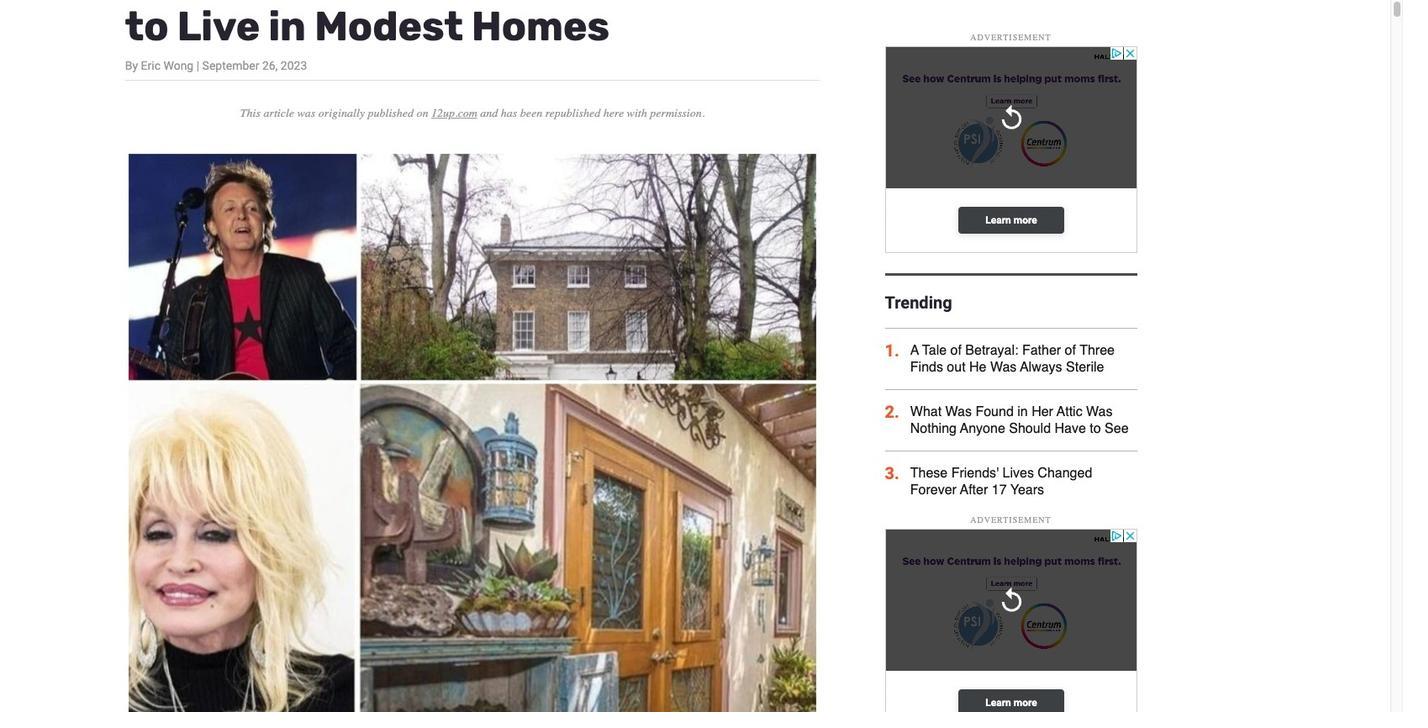 Task type: describe. For each thing, give the bounding box(es) containing it.
see
[[1105, 422, 1129, 437]]

her
[[1032, 405, 1053, 420]]

3.
[[885, 464, 900, 484]]

17
[[992, 483, 1007, 498]]

betrayal:
[[966, 343, 1019, 358]]

anyone
[[960, 422, 1005, 437]]

here
[[603, 106, 624, 120]]

2.
[[885, 402, 900, 422]]

have
[[1055, 422, 1086, 437]]

attic
[[1057, 405, 1083, 420]]

2 horizontal spatial was
[[1086, 405, 1113, 420]]

september
[[202, 59, 259, 72]]

he
[[970, 360, 987, 375]]

1 image
[[125, 150, 820, 712]]

1.
[[885, 341, 900, 361]]

these friends' lives changed forever after 17 years
[[910, 466, 1092, 498]]

father
[[1022, 343, 1061, 358]]

12up.com link
[[431, 106, 477, 120]]

lives
[[1003, 466, 1034, 481]]

with
[[627, 106, 647, 120]]

friends'
[[952, 466, 999, 481]]

1 advertisement region from the top
[[885, 47, 1137, 257]]

finds
[[910, 360, 943, 375]]

changed
[[1038, 466, 1092, 481]]

2 advertisement from the top
[[971, 514, 1052, 525]]

what
[[910, 405, 942, 420]]

this
[[240, 106, 261, 120]]

these friends' lives changed forever after 17 years link
[[910, 465, 1137, 499]]

always
[[1020, 360, 1062, 375]]

what was found in her attic was nothing anyone should have to see link
[[910, 404, 1137, 438]]

was
[[297, 106, 316, 120]]

what was found in her attic was nothing anyone should have to see
[[910, 405, 1129, 437]]

should
[[1009, 422, 1051, 437]]

article
[[264, 106, 294, 120]]

|
[[196, 59, 199, 72]]

these
[[910, 466, 948, 481]]

out
[[947, 360, 966, 375]]

found
[[976, 405, 1014, 420]]



Task type: vqa. For each thing, say whether or not it's contained in the screenshot.
left of
yes



Task type: locate. For each thing, give the bounding box(es) containing it.
advertisement region
[[885, 47, 1137, 257], [885, 529, 1137, 712]]

0 vertical spatial advertisement region
[[885, 47, 1137, 257]]

sterile
[[1066, 360, 1104, 375]]

1 of from the left
[[951, 343, 962, 358]]

eric
[[141, 59, 161, 72]]

2 advertisement region from the top
[[885, 529, 1137, 712]]

has
[[501, 106, 517, 120]]

was
[[990, 360, 1017, 375], [946, 405, 972, 420], [1086, 405, 1113, 420]]

this article was originally published on 12up.com and has been republished here with permission.
[[240, 106, 705, 120]]

trending
[[885, 293, 952, 313]]

by
[[125, 59, 138, 72]]

1 advertisement from the top
[[971, 32, 1052, 43]]

to
[[1090, 422, 1101, 437]]

by eric wong | september 26, 2023
[[125, 59, 307, 72]]

of up sterile
[[1065, 343, 1076, 358]]

years
[[1011, 483, 1044, 498]]

after
[[960, 483, 988, 498]]

2 of from the left
[[1065, 343, 1076, 358]]

of up out
[[951, 343, 962, 358]]

a tale of betrayal: father of three finds out he was always sterile
[[910, 343, 1115, 375]]

republished
[[545, 106, 601, 120]]

1 vertical spatial advertisement
[[971, 514, 1052, 525]]

tale
[[922, 343, 947, 358]]

2023
[[281, 59, 307, 72]]

been
[[520, 106, 542, 120]]

originally
[[318, 106, 365, 120]]

1 vertical spatial advertisement region
[[885, 529, 1137, 712]]

permission.
[[650, 106, 705, 120]]

0 horizontal spatial of
[[951, 343, 962, 358]]

of
[[951, 343, 962, 358], [1065, 343, 1076, 358]]

a tale of betrayal: father of three finds out he was always sterile link
[[910, 343, 1137, 376]]

in
[[1018, 405, 1028, 420]]

on
[[417, 106, 428, 120]]

was down betrayal:
[[990, 360, 1017, 375]]

published
[[368, 106, 414, 120]]

nothing
[[910, 422, 957, 437]]

was inside a tale of betrayal: father of three finds out he was always sterile
[[990, 360, 1017, 375]]

a
[[910, 343, 919, 358]]

was up to
[[1086, 405, 1113, 420]]

wong
[[163, 59, 194, 72]]

1 horizontal spatial was
[[990, 360, 1017, 375]]

advertisement
[[971, 32, 1052, 43], [971, 514, 1052, 525]]

forever
[[910, 483, 957, 498]]

and
[[480, 106, 498, 120]]

was up anyone
[[946, 405, 972, 420]]

12up.com
[[431, 106, 477, 120]]

three
[[1080, 343, 1115, 358]]

0 horizontal spatial was
[[946, 405, 972, 420]]

1 horizontal spatial of
[[1065, 343, 1076, 358]]

26,
[[262, 59, 278, 72]]

0 vertical spatial advertisement
[[971, 32, 1052, 43]]



